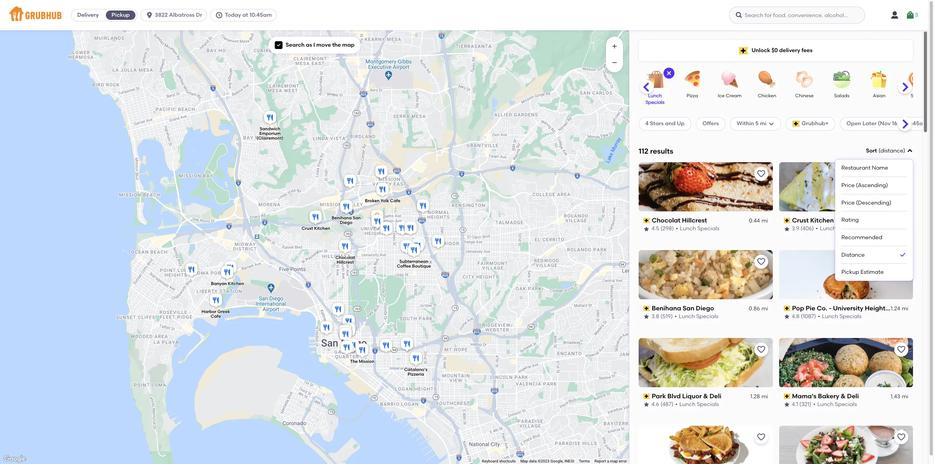 Task type: describe. For each thing, give the bounding box(es) containing it.
map region
[[0, 1, 650, 465]]

sandwich
[[260, 127, 280, 132]]

specials for blvd
[[697, 402, 720, 408]]

(1087)
[[801, 314, 817, 320]]

at inside button
[[243, 12, 248, 18]]

pizza
[[687, 93, 699, 99]]

crust kitchen link
[[784, 216, 909, 225]]

crust kitchen image
[[308, 209, 323, 226]]

(487)
[[661, 402, 674, 408]]

university
[[834, 305, 864, 312]]

albatross
[[169, 12, 195, 18]]

grind coffee shop image
[[330, 302, 346, 319]]

pickup for pickup estimate
[[842, 269, 860, 276]]

subscription pass image for park blvd liquor & deli
[[644, 394, 651, 400]]

ice cream image
[[717, 71, 744, 88]]

restaurant
[[842, 165, 871, 172]]

pickup for pickup
[[112, 12, 130, 18]]

the incredible cheesecake company image
[[415, 198, 431, 215]]

search as i move the map
[[286, 42, 355, 48]]

mi for park blvd liquor & deli
[[762, 394, 769, 400]]

specials for bakery
[[836, 402, 858, 408]]

mi for chocolat hillcrest
[[762, 218, 769, 224]]

distance
[[842, 252, 865, 258]]

0 vertical spatial the mission image
[[399, 239, 415, 256]]

10:45am
[[250, 12, 272, 18]]

1 deli from the left
[[710, 393, 722, 400]]

price for price (descending)
[[842, 200, 855, 206]]

fatboy's deli n spirit image
[[410, 238, 426, 255]]

specials for pie
[[840, 314, 862, 320]]

0.44
[[750, 218, 761, 224]]

blvd
[[668, 393, 681, 400]]

subscription pass image for crust kitchen
[[784, 218, 791, 224]]

results
[[651, 147, 674, 156]]

0 horizontal spatial the mission image
[[355, 343, 370, 360]]

denny's - hazard center image
[[343, 173, 358, 190]]

mama's bakery & deli logo image
[[780, 338, 914, 388]]

terms link
[[579, 460, 590, 464]]

• lunch specials down the crust kitchen link on the top
[[816, 226, 860, 232]]

list box containing restaurant name
[[842, 160, 908, 281]]

2 vertical spatial save this restaurant image
[[757, 433, 766, 443]]

0 vertical spatial chocolat
[[652, 217, 681, 224]]

subscription pass image for chocolat hillcrest
[[644, 218, 651, 224]]

• for diego
[[675, 314, 677, 320]]

coffee
[[397, 264, 411, 269]]

map data ©2023 google, inegi
[[521, 460, 575, 464]]

chocolat hillcrest inside map region
[[336, 255, 355, 265]]

checkout
[[898, 271, 924, 278]]

price (ascending)
[[842, 182, 889, 189]]

cafe for greek
[[211, 314, 221, 319]]

hillcrest inside map region
[[337, 260, 354, 265]]

ray's mexican restaurant image
[[403, 220, 419, 237]]

proceed to checkout button
[[843, 268, 935, 282]]

european cake gallery image
[[184, 262, 199, 279]]

delivery
[[77, 12, 99, 18]]

7 cafe image
[[342, 322, 357, 339]]

map
[[521, 460, 529, 464]]

chocolat hillcrest image
[[337, 239, 353, 256]]

subscription pass image for benihana san diego
[[644, 306, 651, 312]]

subscription pass image for mama's bakery & deli
[[784, 394, 791, 400]]

cafe for yolk
[[390, 199, 401, 204]]

star icon image for liquor
[[644, 402, 650, 408]]

kitchen for banyan kitchen
[[228, 281, 244, 286]]

2 & from the left
[[841, 393, 846, 400]]

proceed
[[867, 271, 890, 278]]

report a map error link
[[595, 460, 627, 464]]

(321)
[[800, 402, 812, 408]]

estimate
[[861, 269, 884, 276]]

mi for pop pie co. - university heights (park blvd)
[[903, 306, 909, 312]]

broken
[[365, 199, 380, 204]]

5
[[756, 120, 759, 127]]

inegi
[[565, 460, 575, 464]]

(298)
[[661, 226, 674, 232]]

(ascending)
[[857, 182, 889, 189]]

rating
[[842, 217, 859, 224]]

kitchen inside the benihana san diego crust kitchen
[[314, 226, 330, 231]]

boutique
[[412, 264, 431, 269]]

grapes & hops deli image
[[345, 337, 360, 355]]

16
[[893, 120, 898, 127]]

catalano's
[[404, 368, 428, 373]]

1.43
[[891, 394, 901, 400]]

diego for benihana san diego crust kitchen
[[340, 220, 352, 225]]

cotija's mexican food image
[[378, 338, 394, 355]]

star icon image for diego
[[644, 314, 650, 320]]

svg image inside 3822 albatross dr button
[[146, 11, 154, 19]]

plus icon image
[[611, 42, 619, 50]]

open later (nov 16 at 10:45am)
[[847, 120, 931, 127]]

lunch inside lunch specials
[[649, 93, 662, 99]]

4.6
[[652, 402, 660, 408]]

lunch down crust kitchen
[[821, 226, 837, 232]]

broken yolk cafe  logo image
[[780, 426, 914, 465]]

unlock $0 delivery fees
[[752, 47, 813, 54]]

lunch for pie
[[823, 314, 839, 320]]

4.1
[[792, 402, 799, 408]]

2 horizontal spatial svg image
[[736, 11, 743, 19]]

$0
[[772, 47, 778, 54]]

pop pie co. - university heights (park blvd)
[[793, 305, 924, 312]]

none field containing sort
[[836, 147, 914, 281]]

up
[[677, 120, 685, 127]]

3.8 (519)
[[652, 314, 673, 320]]

star icon image left 3.9
[[784, 226, 790, 232]]

delifruits image
[[338, 324, 353, 341]]

1.24
[[891, 306, 901, 312]]

0.86
[[749, 306, 761, 312]]

save this restaurant button for 3.9 (406)
[[895, 167, 909, 181]]

4.6 (487)
[[652, 402, 674, 408]]

filiberto's mexican food image
[[431, 234, 446, 251]]

• lunch specials right the (298)
[[676, 226, 720, 232]]

catalano's pizzeria image
[[408, 351, 424, 368]]

3822 albatross dr
[[155, 12, 202, 18]]

later
[[863, 120, 877, 127]]

terms
[[579, 460, 590, 464]]

• for &
[[814, 402, 816, 408]]

to
[[891, 271, 896, 278]]

data
[[529, 460, 537, 464]]

pickup button
[[104, 9, 137, 21]]

1 & from the left
[[704, 393, 709, 400]]

lunch for hillcrest
[[680, 226, 697, 232]]

mama's bakery & deli image
[[379, 221, 394, 238]]

)
[[904, 148, 906, 154]]

salads
[[835, 93, 850, 99]]

save this restaurant image for chocolat hillcrest
[[757, 169, 766, 179]]

specials for san
[[697, 314, 719, 320]]

harbor greek cafe image
[[208, 293, 224, 310]]

subterranean coffee boutique image
[[406, 242, 422, 260]]

4.8
[[792, 314, 800, 320]]

keyboard
[[482, 460, 499, 464]]

0.86 mi
[[749, 306, 769, 312]]

1 horizontal spatial crust
[[793, 217, 809, 224]]

subscription pass image for pop pie co. - university heights (park blvd)
[[784, 306, 791, 312]]

4
[[646, 120, 649, 127]]

offers
[[703, 120, 719, 127]]

(
[[879, 148, 881, 154]]

benihana san diego image
[[339, 199, 354, 216]]

ice cream
[[718, 93, 742, 99]]

• lunch specials for co.
[[819, 314, 862, 320]]

pop pie co. - university heights (park blvd) image
[[370, 214, 385, 231]]

1 horizontal spatial chocolat hillcrest
[[652, 217, 708, 224]]

park blvd liquor & deli image
[[369, 209, 385, 226]]

error
[[619, 460, 627, 464]]

1 horizontal spatial svg image
[[666, 70, 673, 76]]

today at 10:45am
[[225, 12, 272, 18]]

save this restaurant button for 4.8 (1087)
[[895, 255, 909, 269]]



Task type: vqa. For each thing, say whether or not it's contained in the screenshot.


Task type: locate. For each thing, give the bounding box(es) containing it.
1 vertical spatial subscription pass image
[[644, 306, 651, 312]]

mi right 0.44
[[762, 218, 769, 224]]

0 vertical spatial crust
[[793, 217, 809, 224]]

a
[[607, 460, 610, 464]]

sort ( distance )
[[867, 148, 906, 154]]

&
[[704, 393, 709, 400], [841, 393, 846, 400]]

at right 16
[[899, 120, 905, 127]]

pickup down distance
[[842, 269, 860, 276]]

and
[[666, 120, 676, 127]]

minus icon image
[[611, 59, 619, 67]]

1 vertical spatial pickup
[[842, 269, 860, 276]]

mission
[[359, 359, 375, 364]]

check icon image
[[900, 251, 908, 259]]

price
[[842, 182, 855, 189], [842, 200, 855, 206]]

park
[[652, 393, 666, 400]]

1 horizontal spatial the mission image
[[399, 239, 415, 256]]

diego for benihana san diego
[[696, 305, 715, 312]]

chocolat down the benihana san diego crust kitchen
[[336, 255, 355, 260]]

1 horizontal spatial map
[[611, 460, 618, 464]]

san for benihana san diego crust kitchen
[[353, 215, 361, 221]]

3822 albatross dr button
[[141, 9, 210, 21]]

benihana san diego
[[652, 305, 715, 312]]

1 price from the top
[[842, 182, 855, 189]]

keyboard shortcuts
[[482, 460, 516, 464]]

lunch down mama's bakery & deli
[[818, 402, 834, 408]]

san for benihana san diego
[[683, 305, 695, 312]]

shortcuts
[[500, 460, 516, 464]]

0 vertical spatial pickup
[[112, 12, 130, 18]]

bakery
[[819, 393, 840, 400]]

0 vertical spatial grubhub plus flag logo image
[[740, 47, 749, 54]]

star icon image left 4.6
[[644, 402, 650, 408]]

banyan
[[211, 281, 227, 286]]

benihana san diego crust kitchen
[[302, 215, 361, 231]]

save this restaurant button for 4.1 (321)
[[895, 343, 909, 357]]

2 horizontal spatial kitchen
[[811, 217, 834, 224]]

1 vertical spatial kitchen
[[314, 226, 330, 231]]

liquor
[[683, 393, 702, 400]]

benihana up (519)
[[652, 305, 682, 312]]

0 horizontal spatial diego
[[340, 220, 352, 225]]

as
[[306, 42, 312, 48]]

1 horizontal spatial pickup
[[842, 269, 860, 276]]

• lunch specials down university
[[819, 314, 862, 320]]

subscription pass image inside the crust kitchen link
[[784, 218, 791, 224]]

within 5 mi
[[737, 120, 767, 127]]

grubhub plus flag logo image left grubhub+
[[793, 121, 801, 127]]

pickup right delivery button
[[112, 12, 130, 18]]

pickup estimate
[[842, 269, 884, 276]]

at right today
[[243, 12, 248, 18]]

cafe inside "harbor greek cafe"
[[211, 314, 221, 319]]

1 horizontal spatial chocolat
[[652, 217, 681, 224]]

chinese image
[[791, 71, 819, 88]]

pizza image
[[679, 71, 707, 88]]

sandwich emporium (clairemont)
[[257, 127, 283, 141]]

0 vertical spatial map
[[342, 42, 355, 48]]

crust kitchen logo image
[[780, 162, 914, 212]]

svg image
[[216, 11, 223, 19], [736, 11, 743, 19], [666, 70, 673, 76]]

0 vertical spatial save this restaurant image
[[757, 169, 766, 179]]

0 horizontal spatial grubhub plus flag logo image
[[740, 47, 749, 54]]

0 horizontal spatial map
[[342, 42, 355, 48]]

deli right liquor
[[710, 393, 722, 400]]

save this restaurant image
[[757, 169, 766, 179], [897, 345, 907, 355], [757, 433, 766, 443]]

-
[[830, 305, 832, 312]]

the mission image right "senor taquero" icon
[[355, 343, 370, 360]]

(519)
[[661, 314, 673, 320]]

1 vertical spatial crust
[[302, 226, 313, 231]]

lunch down lunch specials image
[[649, 93, 662, 99]]

hillcrest down chocolat hillcrest image
[[337, 260, 354, 265]]

2 vertical spatial subscription pass image
[[644, 394, 651, 400]]

within
[[737, 120, 755, 127]]

mi for mama's bakery & deli
[[903, 394, 909, 400]]

grubhub plus flag logo image for unlock $0 delivery fees
[[740, 47, 749, 54]]

chocolat inside map region
[[336, 255, 355, 260]]

lunch down '-' on the right of page
[[823, 314, 839, 320]]

subscription pass image
[[644, 218, 651, 224], [784, 306, 791, 312], [784, 394, 791, 400]]

1 horizontal spatial grubhub plus flag logo image
[[793, 121, 801, 127]]

4 stars and up
[[646, 120, 685, 127]]

harbor greek cafe
[[201, 309, 230, 319]]

the mission image
[[399, 239, 415, 256], [355, 343, 370, 360]]

kitchen inside the crust kitchen link
[[811, 217, 834, 224]]

3822
[[155, 12, 168, 18]]

subscription pass image left benihana san diego
[[644, 306, 651, 312]]

• lunch specials for diego
[[675, 314, 719, 320]]

san down benihana san diego logo
[[683, 305, 695, 312]]

harbor
[[201, 309, 216, 314]]

mi for benihana san diego
[[762, 306, 769, 312]]

hillcrest
[[682, 217, 708, 224], [337, 260, 354, 265]]

lunch specials image
[[642, 71, 669, 88]]

0 horizontal spatial benihana
[[332, 215, 352, 221]]

san diego chicken pie shop image
[[395, 220, 410, 237]]

1 vertical spatial grubhub plus flag logo image
[[793, 121, 801, 127]]

mi right 1.28
[[762, 394, 769, 400]]

0 horizontal spatial san
[[353, 215, 361, 221]]

& right bakery at the right of the page
[[841, 393, 846, 400]]

cream
[[726, 93, 742, 99]]

1 vertical spatial chocolat
[[336, 255, 355, 260]]

star icon image
[[644, 226, 650, 232], [784, 226, 790, 232], [644, 314, 650, 320], [784, 314, 790, 320], [644, 402, 650, 408], [784, 402, 790, 408]]

lunch specials
[[646, 93, 665, 105]]

(406)
[[801, 226, 815, 232]]

carnivore sandwich image
[[319, 320, 334, 337]]

pop pie co. - university heights (park blvd) logo image
[[780, 250, 914, 300]]

chicken image
[[754, 71, 781, 88]]

0 vertical spatial diego
[[340, 220, 352, 225]]

0 vertical spatial subscription pass image
[[644, 218, 651, 224]]

None field
[[836, 147, 914, 281]]

yolk
[[381, 199, 389, 204]]

2 vertical spatial subscription pass image
[[784, 394, 791, 400]]

1 horizontal spatial deli
[[848, 393, 860, 400]]

recommended
[[842, 234, 883, 241]]

soup
[[911, 93, 923, 99]]

chicken
[[758, 93, 777, 99]]

ka prao thai image
[[374, 164, 389, 181]]

4.1 (321)
[[792, 402, 812, 408]]

map right the
[[342, 42, 355, 48]]

chocolat cremerie image
[[339, 340, 355, 357]]

chocolat hillcrest
[[652, 217, 708, 224], [336, 255, 355, 265]]

subscription pass image
[[784, 218, 791, 224], [644, 306, 651, 312], [644, 394, 651, 400]]

• down crust kitchen
[[816, 226, 819, 232]]

1 horizontal spatial cafe
[[390, 199, 401, 204]]

broken yolk cafe
[[365, 199, 401, 204]]

1 vertical spatial subscription pass image
[[784, 306, 791, 312]]

2 deli from the left
[[848, 393, 860, 400]]

0 horizontal spatial cafe
[[211, 314, 221, 319]]

grubhub plus flag logo image for grubhub+
[[793, 121, 801, 127]]

cocina 35 image
[[341, 314, 357, 331]]

• for liquor
[[676, 402, 678, 408]]

2 price from the top
[[842, 200, 855, 206]]

0 vertical spatial chocolat hillcrest
[[652, 217, 708, 224]]

greek
[[217, 309, 230, 314]]

park blvd liquor & deli logo image
[[639, 338, 773, 388]]

senor taquero image
[[338, 327, 353, 344]]

1 vertical spatial save this restaurant image
[[897, 345, 907, 355]]

0 vertical spatial at
[[243, 12, 248, 18]]

0 horizontal spatial chocolat hillcrest
[[336, 255, 355, 265]]

a brooklyn pizzeria image
[[337, 324, 352, 341]]

• lunch specials down liquor
[[676, 402, 720, 408]]

1 horizontal spatial kitchen
[[314, 226, 330, 231]]

1.24 mi
[[891, 306, 909, 312]]

mi right 1.24
[[903, 306, 909, 312]]

star icon image left 4.1
[[784, 402, 790, 408]]

salads image
[[829, 71, 856, 88]]

subscription pass image left "park"
[[644, 394, 651, 400]]

• lunch specials for &
[[814, 402, 858, 408]]

pie
[[806, 305, 816, 312]]

chocolat hillcrest logo image
[[639, 162, 773, 212]]

©2023
[[538, 460, 550, 464]]

rock steady jamaican restaurant image
[[399, 336, 415, 353]]

lunch right the (298)
[[680, 226, 697, 232]]

3 button
[[906, 8, 919, 22]]

broken yolk cafe image
[[375, 182, 390, 199]]

112 results
[[639, 147, 674, 156]]

grubhub plus flag logo image left the unlock
[[740, 47, 749, 54]]

save this restaurant image for benihana san diego
[[757, 257, 766, 267]]

0 vertical spatial subscription pass image
[[784, 218, 791, 224]]

kitchen for crust kitchen
[[811, 217, 834, 224]]

cafe right "yolk"
[[390, 199, 401, 204]]

• lunch specials for liquor
[[676, 402, 720, 408]]

0 horizontal spatial pickup
[[112, 12, 130, 18]]

hillcrest down chocolat hillcrest logo
[[682, 217, 708, 224]]

mama's
[[793, 393, 817, 400]]

1 vertical spatial price
[[842, 200, 855, 206]]

•
[[676, 226, 678, 232], [816, 226, 819, 232], [675, 314, 677, 320], [819, 314, 821, 320], [676, 402, 678, 408], [814, 402, 816, 408]]

benihana inside the benihana san diego crust kitchen
[[332, 215, 352, 221]]

mi right 1.43
[[903, 394, 909, 400]]

the mission image up subterranean
[[399, 239, 415, 256]]

0.44 mi
[[750, 218, 769, 224]]

0 vertical spatial san
[[353, 215, 361, 221]]

1 vertical spatial benihana
[[652, 305, 682, 312]]

specials
[[646, 100, 665, 105], [698, 226, 720, 232], [838, 226, 860, 232], [697, 314, 719, 320], [840, 314, 862, 320], [697, 402, 720, 408], [836, 402, 858, 408]]

0 horizontal spatial deli
[[710, 393, 722, 400]]

denny's - hazard center logo image
[[639, 426, 773, 465]]

1.28
[[751, 394, 761, 400]]

1 horizontal spatial san
[[683, 305, 695, 312]]

4.5
[[652, 226, 660, 232]]

save this restaurant image for mama's bakery & deli
[[897, 345, 907, 355]]

4.5 (298)
[[652, 226, 674, 232]]

restaurant name
[[842, 165, 889, 172]]

today
[[225, 12, 241, 18]]

0 horizontal spatial chocolat
[[336, 255, 355, 260]]

grubhub plus flag logo image
[[740, 47, 749, 54], [793, 121, 801, 127]]

ice
[[718, 93, 725, 99]]

chocolat up the (298)
[[652, 217, 681, 224]]

el comal image
[[411, 235, 427, 253]]

grubhub+
[[802, 120, 829, 127]]

lunch down park blvd liquor & deli
[[680, 402, 696, 408]]

1 vertical spatial the mission image
[[355, 343, 370, 360]]

pizzeria
[[408, 372, 424, 377]]

i
[[314, 42, 315, 48]]

0 horizontal spatial hillcrest
[[337, 260, 354, 265]]

cafe
[[390, 199, 401, 204], [211, 314, 221, 319]]

0 vertical spatial price
[[842, 182, 855, 189]]

• down 'co.'
[[819, 314, 821, 320]]

1 horizontal spatial &
[[841, 393, 846, 400]]

san inside the benihana san diego crust kitchen
[[353, 215, 361, 221]]

(nov
[[879, 120, 891, 127]]

star icon image left 3.8
[[644, 314, 650, 320]]

diego down the benihana san diego icon at the top left of the page
[[340, 220, 352, 225]]

0 horizontal spatial svg image
[[216, 11, 223, 19]]

san left park blvd liquor & deli "icon"
[[353, 215, 361, 221]]

diego
[[340, 220, 352, 225], [696, 305, 715, 312]]

soup image
[[904, 71, 931, 88]]

price up rating
[[842, 200, 855, 206]]

0 vertical spatial hillcrest
[[682, 217, 708, 224]]

save this restaurant button for 4.5 (298)
[[755, 167, 769, 181]]

lunch for san
[[679, 314, 695, 320]]

• lunch specials
[[676, 226, 720, 232], [816, 226, 860, 232], [675, 314, 719, 320], [819, 314, 862, 320], [676, 402, 720, 408], [814, 402, 858, 408]]

google image
[[2, 455, 28, 465]]

star icon image left 4.5
[[644, 226, 650, 232]]

google,
[[551, 460, 564, 464]]

co.
[[817, 305, 828, 312]]

1 vertical spatial diego
[[696, 305, 715, 312]]

• right (519)
[[675, 314, 677, 320]]

move
[[317, 42, 331, 48]]

1 horizontal spatial at
[[899, 120, 905, 127]]

deli right bakery at the right of the page
[[848, 393, 860, 400]]

star icon image for co.
[[784, 314, 790, 320]]

subscription pass image left crust kitchen
[[784, 218, 791, 224]]

asian
[[874, 93, 886, 99]]

• lunch specials down bakery at the right of the page
[[814, 402, 858, 408]]

3.9
[[792, 226, 800, 232]]

save this restaurant button for 3.8 (519)
[[755, 255, 769, 269]]

heights
[[866, 305, 889, 312]]

3
[[916, 12, 919, 18]]

0 vertical spatial kitchen
[[811, 217, 834, 224]]

• right the (298)
[[676, 226, 678, 232]]

benihana san diego logo image
[[639, 250, 773, 300]]

main navigation navigation
[[0, 0, 929, 30]]

benihana
[[332, 215, 352, 221], [652, 305, 682, 312]]

specials for hillcrest
[[698, 226, 720, 232]]

1 vertical spatial at
[[899, 120, 905, 127]]

svg image inside 3 button
[[906, 11, 916, 20]]

delivery button
[[72, 9, 104, 21]]

1 vertical spatial hillcrest
[[337, 260, 354, 265]]

cafe down harbor greek cafe icon
[[211, 314, 221, 319]]

0 horizontal spatial &
[[704, 393, 709, 400]]

price down the restaurant at right
[[842, 182, 855, 189]]

save this restaurant image
[[897, 169, 907, 179], [757, 257, 766, 267], [897, 257, 907, 267], [757, 345, 766, 355], [897, 433, 907, 443]]

blvd)
[[909, 305, 924, 312]]

3.8
[[652, 314, 660, 320]]

star icon image left 4.8
[[784, 314, 790, 320]]

report a map error
[[595, 460, 627, 464]]

star icon image for &
[[784, 402, 790, 408]]

Search for food, convenience, alcohol... search field
[[729, 7, 866, 24]]

1 vertical spatial chocolat hillcrest
[[336, 255, 355, 265]]

subway - c st (downtown) image
[[341, 323, 357, 340]]

4.8 (1087)
[[792, 314, 817, 320]]

emporium
[[259, 131, 281, 136]]

save this restaurant button for 4.6 (487)
[[755, 343, 769, 357]]

diego down benihana san diego logo
[[696, 305, 715, 312]]

1 horizontal spatial diego
[[696, 305, 715, 312]]

map right a
[[611, 460, 618, 464]]

subterranean coffee boutique
[[397, 259, 431, 269]]

mi right 0.86 on the bottom right
[[762, 306, 769, 312]]

report
[[595, 460, 607, 464]]

save this restaurant image for park blvd liquor & deli
[[757, 345, 766, 355]]

1 horizontal spatial hillcrest
[[682, 217, 708, 224]]

• down blvd
[[676, 402, 678, 408]]

asian image
[[866, 71, 893, 88]]

1 vertical spatial san
[[683, 305, 695, 312]]

lunch for bakery
[[818, 402, 834, 408]]

distance option
[[842, 247, 908, 264]]

lunch down benihana san diego
[[679, 314, 695, 320]]

0 vertical spatial cafe
[[390, 199, 401, 204]]

(descending)
[[857, 200, 892, 206]]

unlock
[[752, 47, 771, 54]]

1 vertical spatial cafe
[[211, 314, 221, 319]]

banyan kitchen image
[[219, 265, 235, 282]]

0 horizontal spatial crust
[[302, 226, 313, 231]]

0 vertical spatial benihana
[[332, 215, 352, 221]]

• right (321)
[[814, 402, 816, 408]]

2 vertical spatial kitchen
[[228, 281, 244, 286]]

sandwich emporium (clairemont) image
[[262, 110, 278, 127]]

chinese
[[796, 93, 814, 99]]

banyan kitchen
[[211, 281, 244, 286]]

1 horizontal spatial benihana
[[652, 305, 682, 312]]

svg image
[[891, 11, 900, 20], [906, 11, 916, 20], [146, 11, 154, 19], [277, 43, 281, 48], [769, 121, 775, 127], [908, 148, 914, 154]]

• for co.
[[819, 314, 821, 320]]

1 vertical spatial map
[[611, 460, 618, 464]]

the
[[350, 359, 358, 364]]

& right liquor
[[704, 393, 709, 400]]

pickup inside button
[[112, 12, 130, 18]]

benihana for benihana san diego
[[652, 305, 682, 312]]

0 horizontal spatial at
[[243, 12, 248, 18]]

the
[[332, 42, 341, 48]]

benihana right crust kitchen image on the left
[[332, 215, 352, 221]]

price for price (ascending)
[[842, 182, 855, 189]]

benihana for benihana san diego crust kitchen
[[332, 215, 352, 221]]

svg image inside today at 10:45am button
[[216, 11, 223, 19]]

list box
[[842, 160, 908, 281]]

• lunch specials down benihana san diego
[[675, 314, 719, 320]]

crust kitchen
[[793, 217, 834, 224]]

mi right 5
[[761, 120, 767, 127]]

olala crepes image
[[223, 260, 238, 277]]

crust inside the benihana san diego crust kitchen
[[302, 226, 313, 231]]

0 horizontal spatial kitchen
[[228, 281, 244, 286]]

lunch for blvd
[[680, 402, 696, 408]]

diego inside the benihana san diego crust kitchen
[[340, 220, 352, 225]]

save this restaurant image for pop pie co. - university heights (park blvd)
[[897, 257, 907, 267]]



